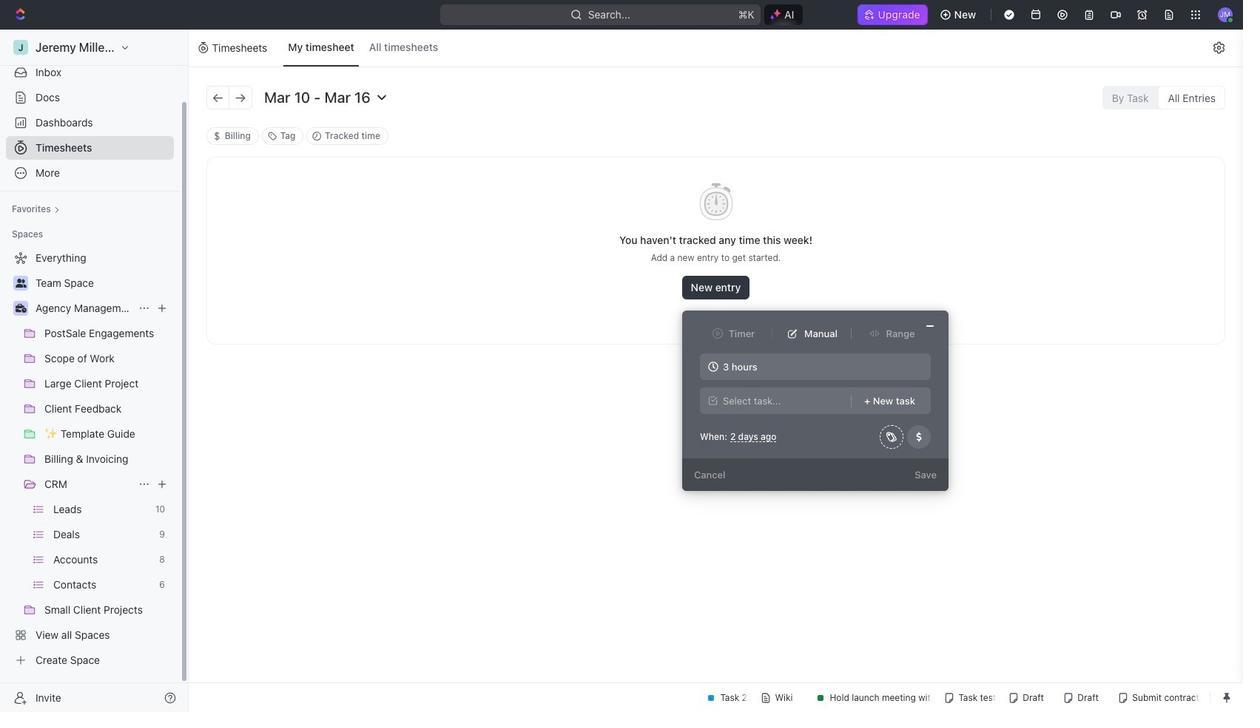 Task type: describe. For each thing, give the bounding box(es) containing it.
business time image
[[15, 304, 26, 313]]

Enter time e.g. 3 hours 20 mins text field
[[700, 354, 931, 380]]



Task type: locate. For each thing, give the bounding box(es) containing it.
tree
[[6, 246, 174, 673]]

sidebar navigation
[[0, 30, 189, 713]]

tree inside the sidebar navigation
[[6, 246, 174, 673]]



Task type: vqa. For each thing, say whether or not it's contained in the screenshot.
Subtasks button
no



